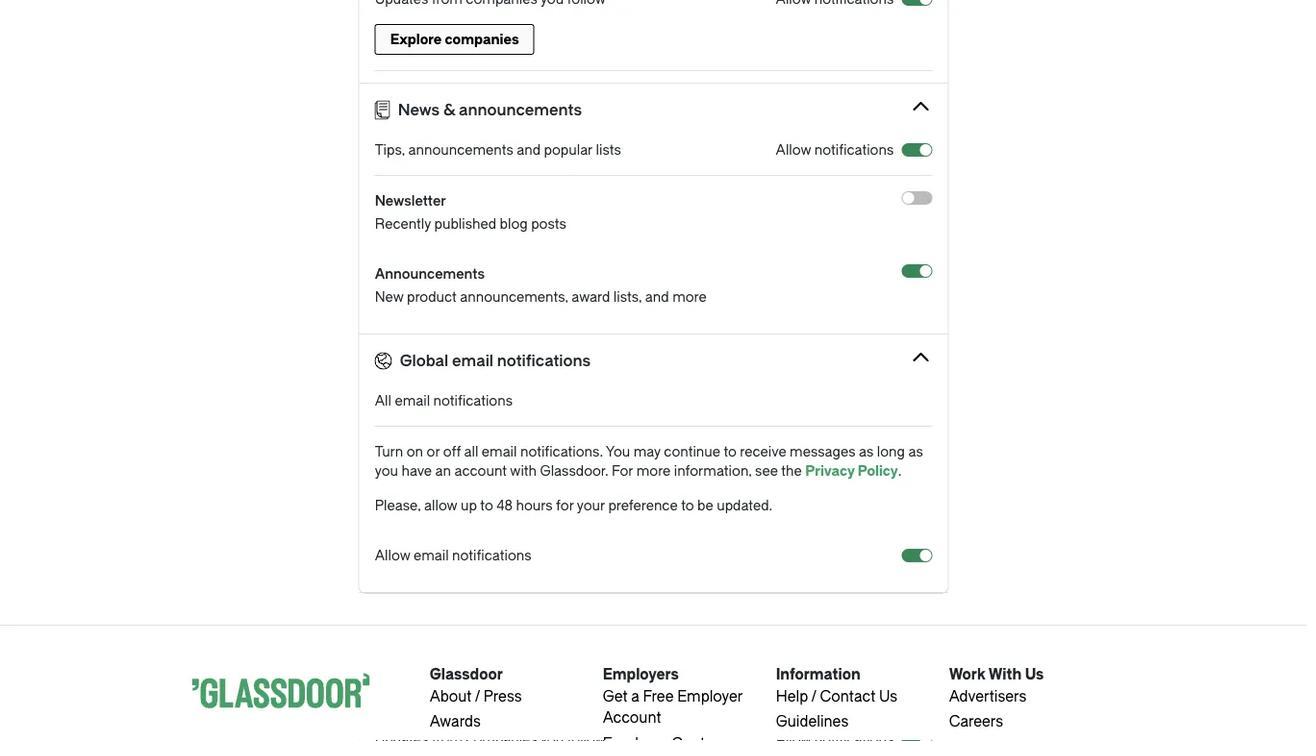 Task type: vqa. For each thing, say whether or not it's contained in the screenshot.
Alameda,
no



Task type: describe. For each thing, give the bounding box(es) containing it.
notifications for allow email notifications
[[452, 548, 532, 564]]

may
[[634, 444, 661, 460]]

newsletter recently published blog posts
[[375, 193, 567, 232]]

news
[[398, 101, 440, 119]]

careers link
[[949, 714, 1004, 731]]

a
[[631, 688, 640, 706]]

announcements
[[375, 266, 485, 282]]

please, allow up to 48 hours for your preference to be updated.
[[375, 498, 773, 514]]

0 vertical spatial announcements
[[459, 101, 582, 119]]

notifications for global email notifications
[[497, 352, 591, 370]]

1 horizontal spatial to
[[681, 498, 694, 514]]

have
[[402, 463, 432, 479]]

new
[[375, 289, 404, 305]]

contact
[[820, 688, 876, 706]]

information
[[776, 667, 861, 684]]

or
[[427, 444, 440, 460]]

on
[[407, 444, 423, 460]]

tips, announcements and popular lists
[[375, 142, 621, 158]]

advertisers link
[[949, 688, 1027, 706]]

48
[[497, 498, 513, 514]]

updated.
[[717, 498, 773, 514]]

privacy policy .
[[806, 463, 902, 479]]

more inside turn on or off all email notifications. you may continue to receive messages as long as you have an account with glassdoor. for more information, see the
[[637, 463, 671, 479]]

information help / contact us guidelines
[[776, 667, 898, 731]]

and inside announcements new product announcements, award lists, and more
[[645, 289, 669, 305]]

to inside turn on or off all email notifications. you may continue to receive messages as long as you have an account with glassdoor. for more information, see the
[[724, 444, 737, 460]]

guidelines
[[776, 714, 849, 731]]

turn
[[375, 444, 403, 460]]

hours
[[516, 498, 553, 514]]

all email notifications
[[375, 393, 513, 409]]

about
[[430, 688, 472, 706]]

all
[[375, 393, 392, 409]]

careers
[[949, 714, 1004, 731]]

be
[[698, 498, 714, 514]]

account
[[455, 463, 507, 479]]

glassdoor about / press awards
[[430, 667, 522, 731]]

privacy
[[806, 463, 855, 479]]

guidelines link
[[776, 714, 849, 731]]

tips,
[[375, 142, 405, 158]]

us inside work with us advertisers careers
[[1025, 667, 1044, 684]]

all
[[464, 444, 479, 460]]

please,
[[375, 498, 421, 514]]

.
[[898, 463, 902, 479]]

press
[[484, 688, 522, 706]]

information,
[[674, 463, 752, 479]]

long
[[877, 444, 905, 460]]

advertisers
[[949, 688, 1027, 706]]

email inside turn on or off all email notifications. you may continue to receive messages as long as you have an account with glassdoor. for more information, see the
[[482, 444, 517, 460]]

global email notifications
[[400, 352, 591, 370]]

blog
[[500, 216, 528, 232]]

allow
[[424, 498, 457, 514]]

notifications.
[[520, 444, 603, 460]]

you
[[375, 463, 398, 479]]

account
[[603, 710, 661, 727]]

continue
[[664, 444, 721, 460]]

newsletter
[[375, 193, 446, 209]]

global
[[400, 352, 449, 370]]

employers
[[603, 667, 679, 684]]

recently
[[375, 216, 431, 232]]

email for all email notifications
[[395, 393, 430, 409]]

see
[[755, 463, 778, 479]]

privacy policy link
[[806, 463, 898, 479]]

get a free employer account link
[[603, 688, 743, 727]]



Task type: locate. For each thing, give the bounding box(es) containing it.
allow
[[776, 142, 811, 158], [375, 548, 410, 564]]

0 horizontal spatial to
[[480, 498, 493, 514]]

to up information,
[[724, 444, 737, 460]]

more right the 'lists,'
[[673, 289, 707, 305]]

allow for allow email notifications
[[375, 548, 410, 564]]

/ for about
[[475, 688, 480, 706]]

1 vertical spatial us
[[879, 688, 898, 706]]

announcements,
[[460, 289, 568, 305]]

1 as from the left
[[859, 444, 874, 460]]

and
[[517, 142, 541, 158], [645, 289, 669, 305]]

/ for help
[[812, 688, 817, 706]]

email
[[452, 352, 494, 370], [395, 393, 430, 409], [482, 444, 517, 460], [414, 548, 449, 564]]

us right contact
[[879, 688, 898, 706]]

0 horizontal spatial more
[[637, 463, 671, 479]]

news & announcements
[[398, 101, 582, 119]]

allow notifications
[[776, 142, 894, 158]]

1 vertical spatial announcements
[[408, 142, 514, 158]]

awards link
[[430, 714, 481, 731]]

glassdoor.
[[540, 463, 608, 479]]

1 horizontal spatial and
[[645, 289, 669, 305]]

policy
[[858, 463, 898, 479]]

0 vertical spatial us
[[1025, 667, 1044, 684]]

about / press link
[[430, 688, 522, 706]]

product
[[407, 289, 457, 305]]

2 horizontal spatial to
[[724, 444, 737, 460]]

more
[[673, 289, 707, 305], [637, 463, 671, 479]]

allow email notifications
[[375, 548, 532, 564]]

lists,
[[614, 289, 642, 305]]

help / contact us link
[[776, 688, 898, 706]]

more inside announcements new product announcements, award lists, and more
[[673, 289, 707, 305]]

and left 'popular' at the left top of page
[[517, 142, 541, 158]]

1 horizontal spatial more
[[673, 289, 707, 305]]

email right global
[[452, 352, 494, 370]]

0 vertical spatial more
[[673, 289, 707, 305]]

work with us advertisers careers
[[949, 667, 1044, 731]]

employer
[[678, 688, 743, 706]]

us inside information help / contact us guidelines
[[879, 688, 898, 706]]

1 horizontal spatial as
[[909, 444, 923, 460]]

with
[[989, 667, 1022, 684]]

to left 48
[[480, 498, 493, 514]]

0 horizontal spatial us
[[879, 688, 898, 706]]

0 horizontal spatial and
[[517, 142, 541, 158]]

free
[[643, 688, 674, 706]]

to
[[724, 444, 737, 460], [480, 498, 493, 514], [681, 498, 694, 514]]

notifications for all email notifications
[[434, 393, 513, 409]]

0 vertical spatial allow
[[776, 142, 811, 158]]

up
[[461, 498, 477, 514]]

announcements new product announcements, award lists, and more
[[375, 266, 707, 305]]

/ inside 'glassdoor about / press awards'
[[475, 688, 480, 706]]

email for allow email notifications
[[414, 548, 449, 564]]

email right all
[[395, 393, 430, 409]]

published
[[434, 216, 497, 232]]

0 vertical spatial and
[[517, 142, 541, 158]]

/ down glassdoor
[[475, 688, 480, 706]]

email for global email notifications
[[452, 352, 494, 370]]

1 horizontal spatial allow
[[776, 142, 811, 158]]

0 horizontal spatial allow
[[375, 548, 410, 564]]

1 vertical spatial more
[[637, 463, 671, 479]]

/ inside information help / contact us guidelines
[[812, 688, 817, 706]]

2 as from the left
[[909, 444, 923, 460]]

preference
[[608, 498, 678, 514]]

turn on or off all email notifications. you may continue to receive messages as long as you have an account with glassdoor. for more information, see the
[[375, 444, 923, 479]]

notifications
[[815, 142, 894, 158], [497, 352, 591, 370], [434, 393, 513, 409], [452, 548, 532, 564]]

for
[[556, 498, 574, 514]]

1 vertical spatial and
[[645, 289, 669, 305]]

/ right the "help"
[[812, 688, 817, 706]]

for
[[612, 463, 633, 479]]

0 horizontal spatial /
[[475, 688, 480, 706]]

as
[[859, 444, 874, 460], [909, 444, 923, 460]]

and right the 'lists,'
[[645, 289, 669, 305]]

as right long
[[909, 444, 923, 460]]

work
[[949, 667, 986, 684]]

award
[[572, 289, 610, 305]]

messages
[[790, 444, 856, 460]]

to left be at the right bottom of the page
[[681, 498, 694, 514]]

off
[[443, 444, 461, 460]]

1 horizontal spatial /
[[812, 688, 817, 706]]

employers get a free employer account
[[603, 667, 743, 727]]

an
[[435, 463, 451, 479]]

more down may in the bottom of the page
[[637, 463, 671, 479]]

email down allow
[[414, 548, 449, 564]]

popular
[[544, 142, 593, 158]]

posts
[[531, 216, 567, 232]]

help
[[776, 688, 808, 706]]

/
[[475, 688, 480, 706], [812, 688, 817, 706]]

email up account
[[482, 444, 517, 460]]

you
[[606, 444, 630, 460]]

1 horizontal spatial us
[[1025, 667, 1044, 684]]

us right with
[[1025, 667, 1044, 684]]

glassdoor
[[430, 667, 503, 684]]

2 / from the left
[[812, 688, 817, 706]]

allow for allow notifications
[[776, 142, 811, 158]]

1 / from the left
[[475, 688, 480, 706]]

get
[[603, 688, 628, 706]]

lists
[[596, 142, 621, 158]]

your
[[577, 498, 605, 514]]

the
[[782, 463, 802, 479]]

awards
[[430, 714, 481, 731]]

receive
[[740, 444, 787, 460]]

announcements up the tips, announcements and popular lists
[[459, 101, 582, 119]]

us
[[1025, 667, 1044, 684], [879, 688, 898, 706]]

1 vertical spatial allow
[[375, 548, 410, 564]]

0 horizontal spatial as
[[859, 444, 874, 460]]

announcements down &
[[408, 142, 514, 158]]

as up policy
[[859, 444, 874, 460]]

with
[[510, 463, 537, 479]]

&
[[443, 101, 455, 119]]



